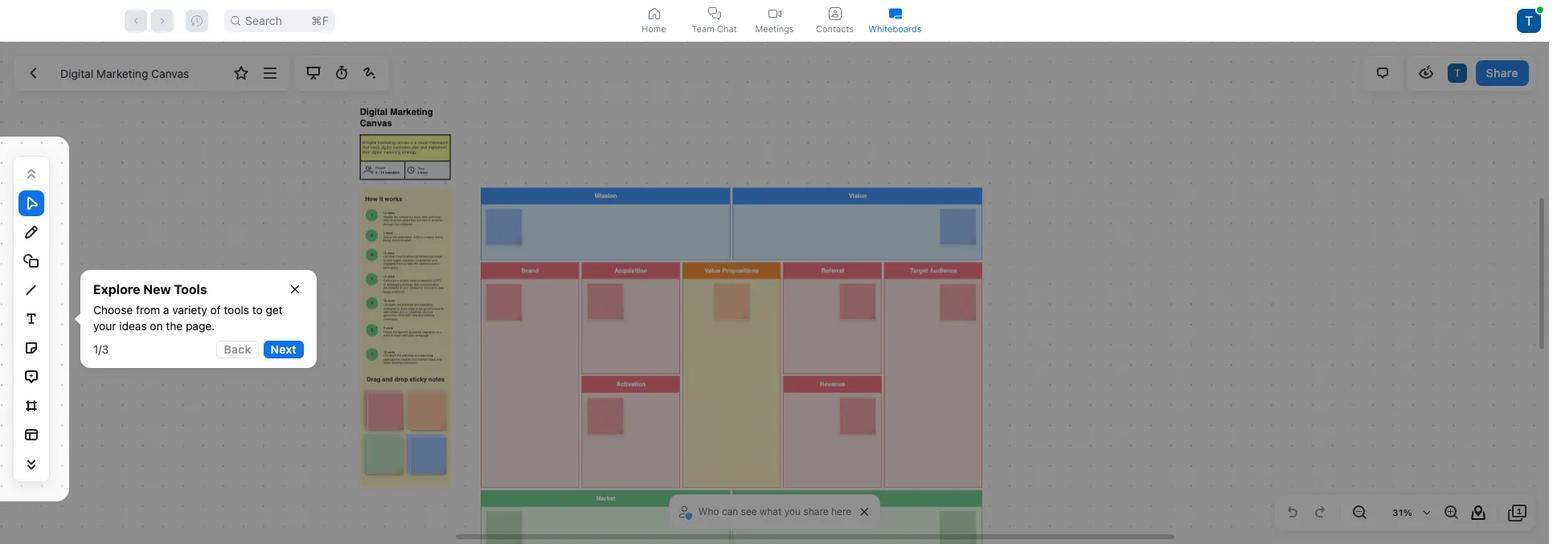 Task type: vqa. For each thing, say whether or not it's contained in the screenshot.
Chevron Down Small icon
no



Task type: locate. For each thing, give the bounding box(es) containing it.
search
[[245, 13, 282, 27]]

home
[[642, 23, 666, 34]]

contacts button
[[805, 0, 865, 41]]

⌘f
[[311, 13, 329, 27]]

whiteboards button
[[865, 0, 926, 41]]

avatar image
[[1517, 8, 1542, 33]]

magnifier image
[[231, 16, 240, 25], [231, 16, 240, 25]]

tab list containing home
[[624, 0, 926, 41]]

meetings
[[755, 23, 794, 34]]

online image
[[1537, 6, 1544, 13], [1537, 6, 1544, 13]]

team chat
[[692, 23, 737, 34]]

tab list
[[624, 0, 926, 41]]

team chat button
[[684, 0, 745, 41]]

contacts
[[816, 23, 854, 34]]

team chat image
[[708, 7, 721, 20]]

profile contact image
[[829, 7, 842, 20], [829, 7, 842, 20]]

video on image
[[768, 7, 781, 20], [768, 7, 781, 20]]



Task type: describe. For each thing, give the bounding box(es) containing it.
chat
[[717, 23, 737, 34]]

whiteboard small image
[[889, 7, 902, 20]]

whiteboards
[[869, 23, 922, 34]]

home button
[[624, 0, 684, 41]]

team chat image
[[708, 7, 721, 20]]

home small image
[[648, 7, 661, 20]]

meetings button
[[745, 0, 805, 41]]

home small image
[[648, 7, 661, 20]]

whiteboard small image
[[889, 7, 902, 20]]

team
[[692, 23, 715, 34]]



